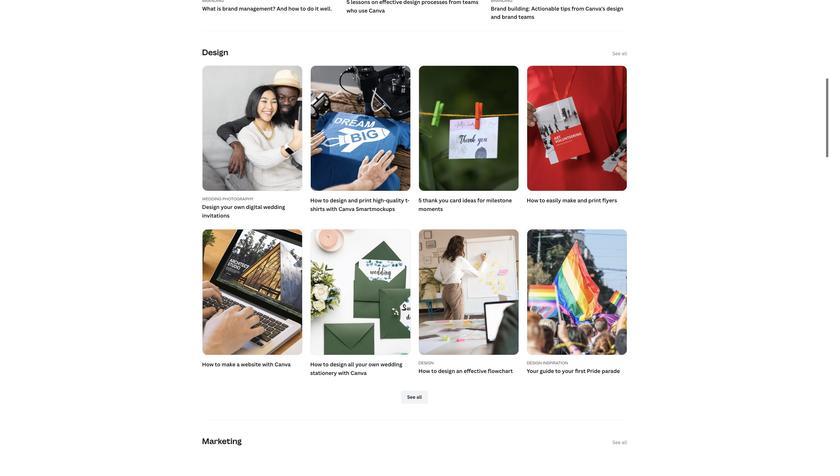 Task type: describe. For each thing, give the bounding box(es) containing it.
wedding
[[202, 197, 222, 202]]

from inside 5 lessons on effective design processes from teams who use canva
[[449, 0, 462, 6]]

ideas
[[463, 197, 477, 205]]

invitations
[[202, 212, 230, 219]]

a
[[237, 361, 240, 369]]

what is brand management? and how to do it well.
[[202, 5, 332, 12]]

to left easily
[[540, 197, 546, 205]]

canva inside the how to design all your own wedding stationery with canva
[[351, 370, 367, 377]]

to left do
[[300, 5, 306, 12]]

design your own digital wedding invitations link
[[202, 203, 303, 220]]

see for marketing
[[613, 440, 621, 446]]

t-
[[406, 197, 410, 205]]

how to design all your own wedding stationery with canva
[[311, 361, 403, 377]]

print inside how to design and print high-quality t- shirts with canva smartmockups
[[359, 197, 372, 205]]

with inside how to design and print high-quality t- shirts with canva smartmockups
[[326, 206, 338, 213]]

how for how to design all your own wedding stationery with canva
[[311, 361, 322, 369]]

see all link for marketing
[[613, 440, 628, 447]]

how to easily make and print flyers link
[[527, 65, 628, 207]]

effective inside 5 lessons on effective design processes from teams who use canva
[[379, 0, 402, 6]]

parade
[[602, 368, 620, 375]]

on
[[372, 0, 378, 6]]

pexels thới nam cao 10806198 image
[[419, 66, 519, 191]]

canva's
[[586, 5, 606, 12]]

teams inside brand building: actionable tips from canva's design and brand teams
[[519, 13, 535, 20]]

design for design how to design an effective flowchart
[[419, 361, 434, 366]]

actionable
[[532, 5, 560, 12]]

design inspiration link
[[527, 361, 628, 366]]

to inside design inspiration your guide to your first pride parade
[[556, 368, 561, 375]]

wedding for own
[[381, 361, 403, 369]]

thank
[[423, 197, 438, 205]]

brand
[[491, 5, 507, 12]]

how to design an effective flowchart link
[[419, 368, 519, 376]]

effective inside design how to design an effective flowchart
[[464, 368, 487, 375]]

see all link for design
[[613, 50, 628, 58]]

is
[[217, 5, 221, 12]]

for
[[478, 197, 485, 205]]

high-
[[373, 197, 386, 205]]

smartmockups
[[356, 206, 395, 213]]

design how to design an effective flowchart
[[419, 361, 513, 375]]

lessons
[[351, 0, 370, 6]]

how to make a website with canva
[[202, 361, 291, 369]]

how to design and print high-quality t- shirts with canva smartmockups link
[[311, 65, 411, 215]]

from inside brand building: actionable tips from canva's design and brand teams
[[572, 5, 584, 12]]

design inside how to design and print high-quality t- shirts with canva smartmockups
[[330, 197, 347, 205]]

design for design
[[202, 47, 228, 58]]

your inside design inspiration your guide to your first pride parade
[[562, 368, 574, 375]]

how
[[288, 5, 299, 12]]

5 for 5 thank you card ideas for milestone moments
[[419, 197, 422, 205]]

tips
[[561, 5, 571, 12]]

canva inside how to design and print high-quality t- shirts with canva smartmockups
[[339, 206, 355, 213]]

your inside wedding photography design your own digital wedding invitations
[[221, 204, 233, 211]]

all inside the how to design all your own wedding stationery with canva
[[348, 361, 354, 369]]

see all for design
[[613, 50, 628, 57]]

you
[[439, 197, 449, 205]]

make inside 'how to make a website with canva' link
[[222, 361, 236, 369]]

5 lessons on effective design processes from teams who use canva
[[347, 0, 479, 14]]

shirts
[[311, 206, 325, 213]]

design inside wedding photography design your own digital wedding invitations
[[202, 204, 220, 211]]

brand building: actionable tips from canva's design and brand teams link
[[491, 4, 628, 21]]

5 thank you card ideas for milestone moments
[[419, 197, 512, 213]]

quality
[[386, 197, 404, 205]]

design inside 5 lessons on effective design processes from teams who use canva
[[404, 0, 420, 6]]

an
[[457, 368, 463, 375]]

well.
[[320, 5, 332, 12]]

how inside design how to design an effective flowchart
[[419, 368, 430, 375]]

flyers
[[603, 197, 618, 205]]

brand building: actionable tips from canva's design and brand teams
[[491, 5, 624, 20]]

photography
[[223, 197, 254, 202]]

pride
[[587, 368, 601, 375]]

building:
[[508, 5, 530, 12]]

card
[[450, 197, 462, 205]]



Task type: vqa. For each thing, say whether or not it's contained in the screenshot.
'ORGANIZATIONAL CHART TEAM WHITEBOARD IN ROYAL PURPLE PASTEL PURPLE FRIENDLY PROFESSIONAL STYLE' 'image''s by
no



Task type: locate. For each thing, give the bounding box(es) containing it.
how for how to easily make and print flyers
[[527, 197, 539, 205]]

design inside design how to design an effective flowchart
[[419, 361, 434, 366]]

processes
[[422, 0, 448, 6]]

2 vertical spatial with
[[338, 370, 350, 377]]

all
[[622, 50, 628, 57], [348, 361, 354, 369], [622, 440, 628, 446]]

0 vertical spatial teams
[[463, 0, 479, 6]]

own
[[234, 204, 245, 211], [369, 361, 380, 369]]

design
[[202, 47, 228, 58], [202, 204, 220, 211], [419, 361, 434, 366], [527, 361, 542, 366]]

and
[[277, 5, 287, 12]]

1 vertical spatial wedding
[[381, 361, 403, 369]]

to up shirts
[[323, 197, 329, 205]]

wedding photography design your own digital wedding invitations
[[202, 197, 285, 219]]

0 vertical spatial all
[[622, 50, 628, 57]]

0 vertical spatial see all link
[[613, 50, 628, 58]]

to up stationery
[[323, 361, 329, 369]]

brand down building:
[[502, 13, 517, 20]]

how inside how to design and print high-quality t- shirts with canva smartmockups
[[311, 197, 322, 205]]

1 vertical spatial own
[[369, 361, 380, 369]]

website
[[241, 361, 261, 369]]

teams left brand
[[463, 0, 479, 6]]

canva
[[369, 7, 385, 14], [339, 206, 355, 213], [275, 361, 291, 369], [351, 370, 367, 377]]

print left "flyers"
[[589, 197, 602, 205]]

2 print from the left
[[589, 197, 602, 205]]

it
[[315, 5, 319, 12]]

design link
[[419, 361, 519, 366]]

make right easily
[[563, 197, 577, 205]]

to down inspiration
[[556, 368, 561, 375]]

see
[[613, 50, 621, 57], [613, 440, 621, 446]]

with right stationery
[[338, 370, 350, 377]]

1 see all from the top
[[613, 50, 628, 57]]

wedding inside wedding photography design your own digital wedding invitations
[[264, 204, 285, 211]]

1 vertical spatial all
[[348, 361, 354, 369]]

from
[[449, 0, 462, 6], [572, 5, 584, 12]]

wedding photography link
[[202, 197, 303, 202]]

1 horizontal spatial 5
[[419, 197, 422, 205]]

stationery
[[311, 370, 337, 377]]

teams
[[463, 0, 479, 6], [519, 13, 535, 20]]

how inside 'how to make a website with canva' link
[[202, 361, 214, 369]]

see all for marketing
[[613, 440, 628, 446]]

wedding inside the how to design all your own wedding stationery with canva
[[381, 361, 403, 369]]

design inspiration your guide to your first pride parade
[[527, 361, 620, 375]]

0 vertical spatial effective
[[379, 0, 402, 6]]

1 horizontal spatial brand
[[502, 13, 517, 20]]

1 horizontal spatial make
[[563, 197, 577, 205]]

easily
[[547, 197, 562, 205]]

0 horizontal spatial your
[[221, 204, 233, 211]]

who
[[347, 7, 357, 14]]

and
[[491, 13, 501, 20], [348, 197, 358, 205], [578, 197, 588, 205]]

0 vertical spatial brand
[[222, 5, 238, 12]]

1 see from the top
[[613, 50, 621, 57]]

make left "a" on the left
[[222, 361, 236, 369]]

5 inside 5 thank you card ideas for milestone moments
[[419, 197, 422, 205]]

see all
[[613, 50, 628, 57], [613, 440, 628, 446]]

canva inside 5 lessons on effective design processes from teams who use canva
[[369, 7, 385, 14]]

to inside design how to design an effective flowchart
[[432, 368, 437, 375]]

marketing
[[202, 436, 242, 447]]

first
[[576, 368, 586, 375]]

and inside how to design and print high-quality t- shirts with canva smartmockups
[[348, 197, 358, 205]]

1 vertical spatial see
[[613, 440, 621, 446]]

5 up who
[[347, 0, 350, 6]]

and down brand
[[491, 13, 501, 20]]

to
[[300, 5, 306, 12], [323, 197, 329, 205], [540, 197, 546, 205], [215, 361, 221, 369], [323, 361, 329, 369], [432, 368, 437, 375], [556, 368, 561, 375]]

1 horizontal spatial your
[[356, 361, 368, 369]]

with inside the how to design all your own wedding stationery with canva
[[338, 370, 350, 377]]

brand
[[222, 5, 238, 12], [502, 13, 517, 20]]

and inside brand building: actionable tips from canva's design and brand teams
[[491, 13, 501, 20]]

what is brand management? and how to do it well. link
[[202, 4, 339, 13]]

how for how to make a website with canva
[[202, 361, 214, 369]]

your
[[221, 204, 233, 211], [356, 361, 368, 369], [562, 368, 574, 375]]

0 horizontal spatial 5
[[347, 0, 350, 6]]

0 horizontal spatial own
[[234, 204, 245, 211]]

1 see all link from the top
[[613, 50, 628, 58]]

0 vertical spatial 5
[[347, 0, 350, 6]]

teams down building:
[[519, 13, 535, 20]]

1 vertical spatial brand
[[502, 13, 517, 20]]

do
[[307, 5, 314, 12]]

print up smartmockups at top left
[[359, 197, 372, 205]]

own inside wedding photography design your own digital wedding invitations
[[234, 204, 245, 211]]

design inside design inspiration your guide to your first pride parade
[[527, 361, 542, 366]]

from right tips
[[572, 5, 584, 12]]

0 vertical spatial own
[[234, 204, 245, 211]]

wedding for digital
[[264, 204, 285, 211]]

1 vertical spatial 5
[[419, 197, 422, 205]]

to left an
[[432, 368, 437, 375]]

your inside the how to design all your own wedding stationery with canva
[[356, 361, 368, 369]]

from right "processes"
[[449, 0, 462, 6]]

how to make a website with canva link
[[202, 230, 303, 371]]

0 horizontal spatial from
[[449, 0, 462, 6]]

0 vertical spatial wedding
[[264, 204, 285, 211]]

1 vertical spatial make
[[222, 361, 236, 369]]

design inside design how to design an effective flowchart
[[438, 368, 455, 375]]

see all link
[[613, 50, 628, 58], [613, 440, 628, 447]]

1 vertical spatial teams
[[519, 13, 535, 20]]

design
[[404, 0, 420, 6], [607, 5, 624, 12], [330, 197, 347, 205], [330, 361, 347, 369], [438, 368, 455, 375]]

moments
[[419, 206, 443, 213]]

0 horizontal spatial print
[[359, 197, 372, 205]]

5 inside 5 lessons on effective design processes from teams who use canva
[[347, 0, 350, 6]]

effective right on
[[379, 0, 402, 6]]

1 vertical spatial see all
[[613, 440, 628, 446]]

how to design all your own wedding stationery with canva link
[[311, 230, 411, 379]]

brand inside brand building: actionable tips from canva's design and brand teams
[[502, 13, 517, 20]]

inspiration
[[543, 361, 568, 366]]

1 horizontal spatial effective
[[464, 368, 487, 375]]

with
[[326, 206, 338, 213], [262, 361, 274, 369], [338, 370, 350, 377]]

how for how to design and print high-quality t- shirts with canva smartmockups
[[311, 197, 322, 205]]

1 horizontal spatial teams
[[519, 13, 535, 20]]

1 horizontal spatial own
[[369, 361, 380, 369]]

how to easily make and print flyers
[[527, 197, 618, 205]]

0 vertical spatial see
[[613, 50, 621, 57]]

1 vertical spatial effective
[[464, 368, 487, 375]]

to inside the how to design all your own wedding stationery with canva
[[323, 361, 329, 369]]

use
[[359, 7, 368, 14]]

0 horizontal spatial effective
[[379, 0, 402, 6]]

0 vertical spatial with
[[326, 206, 338, 213]]

effective
[[379, 0, 402, 6], [464, 368, 487, 375]]

0 vertical spatial see all
[[613, 50, 628, 57]]

brand right the is
[[222, 5, 238, 12]]

2 horizontal spatial with
[[338, 370, 350, 377]]

5 thank you card ideas for milestone moments link
[[419, 65, 519, 215]]

1 horizontal spatial from
[[572, 5, 584, 12]]

all for marketing
[[622, 440, 628, 446]]

2 vertical spatial all
[[622, 440, 628, 446]]

design for design inspiration your guide to your first pride parade
[[527, 361, 542, 366]]

see for design
[[613, 50, 621, 57]]

design inside brand building: actionable tips from canva's design and brand teams
[[607, 5, 624, 12]]

wedding
[[264, 204, 285, 211], [381, 361, 403, 369]]

0 vertical spatial make
[[563, 197, 577, 205]]

2 horizontal spatial and
[[578, 197, 588, 205]]

1 horizontal spatial with
[[326, 206, 338, 213]]

with right website
[[262, 361, 274, 369]]

own inside the how to design all your own wedding stationery with canva
[[369, 361, 380, 369]]

how inside the how to design all your own wedding stationery with canva
[[311, 361, 322, 369]]

0 horizontal spatial and
[[348, 197, 358, 205]]

1 print from the left
[[359, 197, 372, 205]]

your guide to your first pride parade link
[[527, 368, 628, 376]]

to left "a" on the left
[[215, 361, 221, 369]]

effective down design link
[[464, 368, 487, 375]]

what
[[202, 5, 216, 12]]

5 left thank
[[419, 197, 422, 205]]

print
[[359, 197, 372, 205], [589, 197, 602, 205]]

0 horizontal spatial wedding
[[264, 204, 285, 211]]

0 horizontal spatial teams
[[463, 0, 479, 6]]

guide
[[540, 368, 554, 375]]

crowd raising and holding rainbow gay and trans flags during a gay pride. image
[[528, 230, 627, 355]]

how inside how to easily make and print flyers link
[[527, 197, 539, 205]]

0 horizontal spatial make
[[222, 361, 236, 369]]

1 horizontal spatial print
[[589, 197, 602, 205]]

1 vertical spatial see all link
[[613, 440, 628, 447]]

1 horizontal spatial and
[[491, 13, 501, 20]]

1 horizontal spatial wedding
[[381, 361, 403, 369]]

your
[[527, 368, 539, 375]]

5 for 5 lessons on effective design processes from teams who use canva
[[347, 0, 350, 6]]

0 horizontal spatial with
[[262, 361, 274, 369]]

flowchart
[[488, 368, 513, 375]]

all for design
[[622, 50, 628, 57]]

make inside how to easily make and print flyers link
[[563, 197, 577, 205]]

how
[[311, 197, 322, 205], [527, 197, 539, 205], [202, 361, 214, 369], [311, 361, 322, 369], [419, 368, 430, 375]]

2 see all from the top
[[613, 440, 628, 446]]

management?
[[239, 5, 276, 12]]

digital
[[246, 204, 262, 211]]

how to design and print high-quality t- shirts with canva smartmockups
[[311, 197, 410, 213]]

2 horizontal spatial your
[[562, 368, 574, 375]]

business coach presenting flowchart on board image
[[419, 230, 519, 355]]

1 vertical spatial with
[[262, 361, 274, 369]]

2 see from the top
[[613, 440, 621, 446]]

make
[[563, 197, 577, 205], [222, 361, 236, 369]]

and up smartmockups at top left
[[348, 197, 358, 205]]

teams inside 5 lessons on effective design processes from teams who use canva
[[463, 0, 479, 6]]

5 lessons on effective design processes from teams who use canva link
[[347, 0, 483, 16]]

with right shirts
[[326, 206, 338, 213]]

0 horizontal spatial brand
[[222, 5, 238, 12]]

milestone
[[487, 197, 512, 205]]

and left "flyers"
[[578, 197, 588, 205]]

2 see all link from the top
[[613, 440, 628, 447]]

5
[[347, 0, 350, 6], [419, 197, 422, 205]]

to inside how to design and print high-quality t- shirts with canva smartmockups
[[323, 197, 329, 205]]

design inside the how to design all your own wedding stationery with canva
[[330, 361, 347, 369]]



